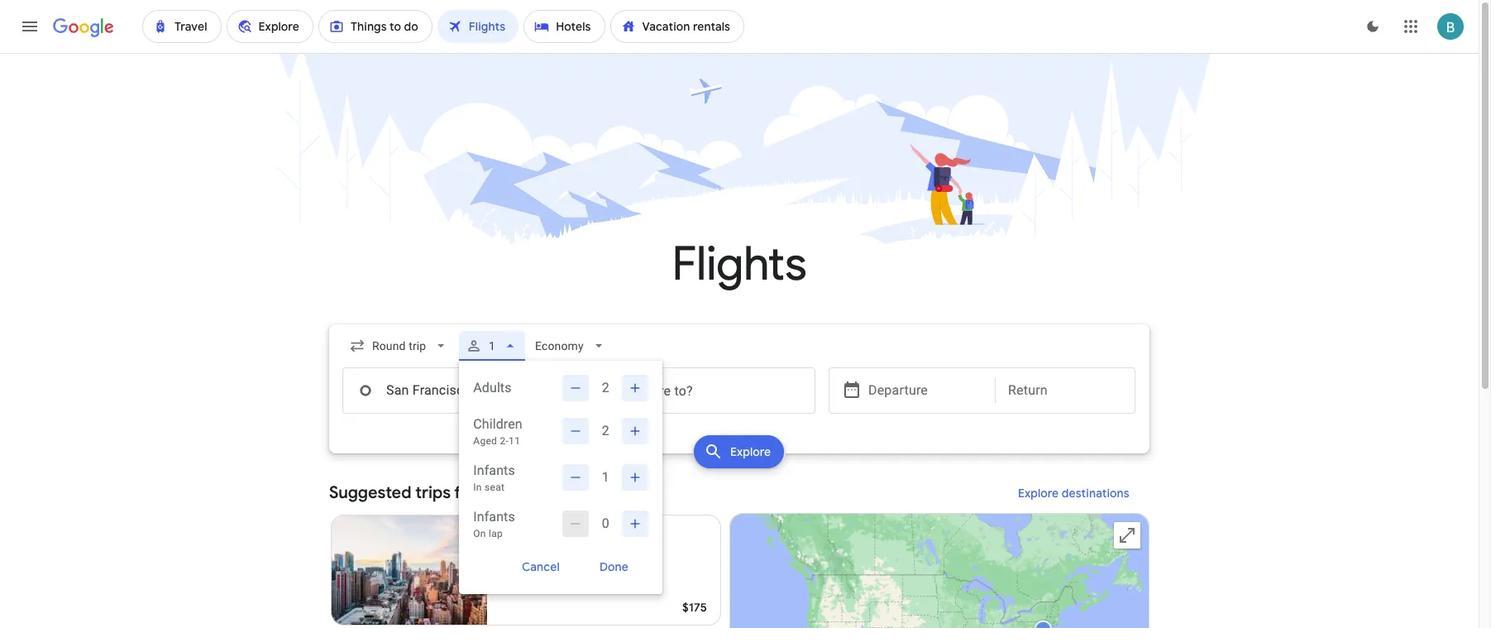Task type: describe. For each thing, give the bounding box(es) containing it.
aged
[[474, 435, 497, 447]]

0
[[602, 516, 610, 531]]

infants for 1
[[474, 463, 515, 478]]

8
[[563, 564, 570, 577]]

lap
[[489, 528, 503, 540]]

done button
[[580, 554, 649, 580]]

explore destinations
[[1019, 486, 1130, 501]]

suggested trips from san francisco region
[[329, 473, 1150, 628]]

new
[[500, 529, 528, 545]]

san
[[495, 482, 523, 503]]

hr
[[573, 564, 584, 577]]

new york dec 7 – 13
[[500, 529, 558, 560]]

from
[[454, 482, 492, 503]]

8 hr 46 min
[[563, 564, 623, 577]]

explore for explore
[[731, 444, 772, 459]]

1 inside number of passengers dialog
[[602, 469, 610, 485]]

suggested
[[329, 482, 412, 503]]

destinations
[[1062, 486, 1130, 501]]

2-
[[500, 435, 509, 447]]

seat
[[485, 482, 505, 493]]

in
[[474, 482, 482, 493]]



Task type: vqa. For each thing, say whether or not it's contained in the screenshot.
Cancel button
yes



Task type: locate. For each thing, give the bounding box(es) containing it.
1 vertical spatial explore
[[1019, 486, 1060, 501]]

cancel button
[[503, 554, 580, 580]]

trips
[[416, 482, 451, 503]]

explore for explore destinations
[[1019, 486, 1060, 501]]

infants for 0
[[474, 509, 515, 525]]

Return text field
[[1009, 368, 1123, 413]]

stop
[[530, 564, 553, 577]]

1 vertical spatial 1
[[602, 469, 610, 485]]

2 horizontal spatial 1
[[602, 469, 610, 485]]

1 vertical spatial infants
[[474, 509, 515, 525]]

Departure text field
[[869, 368, 983, 413]]

2
[[602, 380, 610, 396], [602, 423, 610, 439]]

2 infants from the top
[[474, 509, 515, 525]]

children
[[474, 416, 523, 432]]

dec
[[500, 547, 521, 560]]

change appearance image
[[1354, 7, 1393, 46]]

1 left stop
[[520, 564, 527, 577]]

1 infants from the top
[[474, 463, 515, 478]]

1 right "francisco"
[[602, 469, 610, 485]]

0 vertical spatial 1
[[489, 339, 496, 353]]

1 inside popup button
[[489, 339, 496, 353]]

on
[[474, 528, 486, 540]]

Flight search field
[[316, 324, 1163, 594]]

suggested trips from san francisco
[[329, 482, 602, 503]]

min
[[603, 564, 623, 577]]

0 vertical spatial explore
[[731, 444, 772, 459]]

1 inside suggested trips from san francisco region
[[520, 564, 527, 577]]

7 – 13
[[524, 547, 557, 560]]

2 vertical spatial 1
[[520, 564, 527, 577]]

175 US dollars text field
[[683, 600, 707, 615]]

None field
[[343, 331, 456, 361], [529, 331, 614, 361], [343, 331, 456, 361], [529, 331, 614, 361]]

explore button
[[695, 435, 785, 468]]

1 horizontal spatial 1
[[520, 564, 527, 577]]

2 2 from the top
[[602, 423, 610, 439]]

explore destinations button
[[999, 473, 1150, 513]]

infants in seat
[[474, 463, 515, 493]]

1 stop
[[520, 564, 553, 577]]

0 vertical spatial infants
[[474, 463, 515, 478]]

1 button
[[459, 326, 526, 366]]

francisco
[[527, 482, 602, 503]]

0 horizontal spatial 1
[[489, 339, 496, 353]]

york
[[531, 529, 558, 545]]

 image inside suggested trips from san francisco region
[[557, 562, 560, 578]]

 image
[[557, 562, 560, 578]]

infants
[[474, 463, 515, 478], [474, 509, 515, 525]]

explore down where to? text field
[[731, 444, 772, 459]]

2 for children
[[602, 423, 610, 439]]

cancel
[[522, 559, 560, 574]]

explore inside suggested trips from san francisco region
[[1019, 486, 1060, 501]]

1 up adults
[[489, 339, 496, 353]]

2 for adults
[[602, 380, 610, 396]]

1
[[489, 339, 496, 353], [602, 469, 610, 485], [520, 564, 527, 577]]

explore inside the flight search box
[[731, 444, 772, 459]]

11
[[509, 435, 521, 447]]

46
[[587, 564, 600, 577]]

infants up lap
[[474, 509, 515, 525]]

adults
[[474, 380, 512, 396]]

$175
[[683, 600, 707, 615]]

number of passengers dialog
[[459, 361, 663, 594]]

0 horizontal spatial explore
[[731, 444, 772, 459]]

done
[[600, 559, 629, 574]]

1 vertical spatial 2
[[602, 423, 610, 439]]

1 2 from the top
[[602, 380, 610, 396]]

flights
[[672, 235, 807, 294]]

infants up seat
[[474, 463, 515, 478]]

main menu image
[[20, 17, 40, 36]]

1 horizontal spatial explore
[[1019, 486, 1060, 501]]

infants on lap
[[474, 509, 515, 540]]

explore left the destinations at the right bottom
[[1019, 486, 1060, 501]]

explore
[[731, 444, 772, 459], [1019, 486, 1060, 501]]

0 vertical spatial 2
[[602, 380, 610, 396]]

children aged 2-11
[[474, 416, 523, 447]]

Where to? text field
[[583, 367, 816, 414]]



